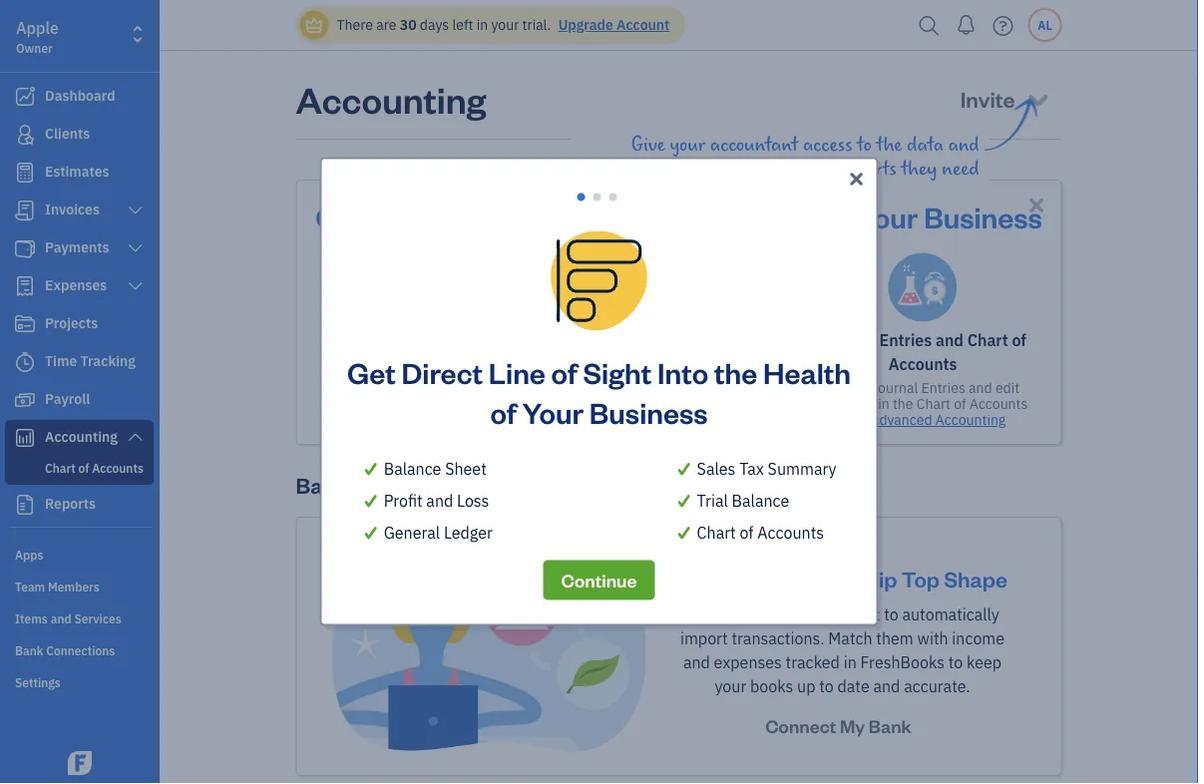 Task type: describe. For each thing, give the bounding box(es) containing it.
business
[[480, 355, 536, 373]]

chevron large down image for the payment icon
[[126, 240, 145, 256]]

report image
[[13, 495, 37, 515]]

reconciliation for bank reconciliation match bank transactions to keep your books squeaky clean. learn more
[[647, 330, 752, 351]]

get direct line of sight into the health of your business dialog
[[0, 133, 1198, 650]]

shape
[[944, 564, 1007, 593]]

advanced accounting
[[870, 410, 1006, 429]]

into inside dialog
[[657, 354, 708, 391]]

more inside strategically grow your business with valuable reports and insights. learn more
[[438, 387, 470, 405]]

bank for bank reconciliation match bank transactions to keep your books squeaky clean. learn more
[[605, 330, 643, 351]]

expenses
[[714, 652, 782, 673]]

more inside the bank reconciliation match bank transactions to keep your books squeaky clean. learn more
[[682, 387, 714, 405]]

journal inside create journal entries and edit accounts in the chart of accounts with
[[871, 379, 918, 397]]

advanced
[[870, 410, 932, 429]]

in right the left
[[476, 15, 488, 34]]

search image
[[913, 10, 945, 40]]

learn inside strategically grow your business with valuable reports and insights. learn more
[[400, 387, 435, 405]]

with inside create journal entries and edit accounts in the chart of accounts with
[[840, 410, 867, 429]]

summary
[[768, 458, 836, 479]]

trial balance
[[697, 490, 789, 511]]

bank inside connect your bank account to automatically import transactions. match them with income and expenses tracked in freshbooks to keep your books up to date and accurate.
[[784, 604, 819, 625]]

connect for connect my bank
[[765, 714, 836, 738]]

chart image
[[13, 428, 37, 448]]

keep inside connect your bank account to automatically import transactions. match them with income and expenses tracked in freshbooks to keep your books up to date and accurate.
[[967, 652, 1002, 673]]

valuable
[[358, 371, 411, 389]]

reports
[[414, 371, 460, 389]]

of inside create journal entries and edit accounts in the chart of accounts with
[[954, 395, 966, 413]]

sheet
[[445, 458, 487, 479]]

money image
[[13, 390, 37, 410]]

client image
[[13, 125, 37, 145]]

check image for chart of accounts
[[675, 520, 693, 544]]

there are 30 days left in your trial. upgrade account
[[337, 15, 670, 34]]

of inside "journal entries and chart of accounts"
[[1012, 330, 1026, 351]]

chart inside create journal entries and edit accounts in the chart of accounts with
[[917, 395, 951, 413]]

your inside the bank reconciliation match bank transactions to keep your books squeaky clean. learn more
[[596, 371, 624, 389]]

0 vertical spatial direct
[[370, 198, 451, 235]]

to up them at the bottom right
[[884, 604, 898, 625]]

freshbooks
[[860, 652, 945, 673]]

transactions
[[653, 355, 731, 373]]

trial
[[697, 490, 728, 511]]

loss
[[457, 490, 489, 511]]

them
[[876, 628, 914, 649]]

apps image
[[15, 546, 154, 562]]

balance sheet
[[384, 458, 487, 479]]

0 vertical spatial balance
[[384, 458, 441, 479]]

bank for bank reconciliation
[[296, 470, 347, 499]]

check image for general ledger
[[362, 520, 380, 544]]

1 horizontal spatial accounting
[[936, 410, 1006, 429]]

date
[[837, 676, 870, 697]]

account
[[823, 604, 880, 625]]

connect your bank account to begin matching your bank transactions image
[[329, 550, 648, 753]]

the inside create journal entries and edit accounts in the chart of accounts with
[[893, 395, 913, 413]]

and inside create journal entries and edit accounts in the chart of accounts with
[[969, 379, 992, 397]]

and inside "journal entries and chart of accounts"
[[936, 330, 964, 351]]

upgrade account link
[[554, 15, 670, 34]]

and inside strategically grow your business with valuable reports and insights. learn more
[[463, 371, 486, 389]]

general ledger
[[384, 522, 493, 543]]

1 horizontal spatial balance
[[732, 490, 789, 511]]

30
[[400, 15, 417, 34]]

0 vertical spatial sight
[[551, 198, 620, 235]]

connect my bank button
[[747, 706, 929, 746]]

business inside dialog
[[589, 394, 708, 431]]

0 vertical spatial health
[[731, 198, 819, 235]]

check image for sales tax summary
[[675, 456, 693, 480]]

0 vertical spatial the
[[682, 198, 725, 235]]

chevron large down image for chart image
[[126, 429, 145, 445]]

in left 'tip'
[[842, 564, 860, 593]]

connect your bank account to automatically import transactions. match them with income and expenses tracked in freshbooks to keep your books up to date and accurate.
[[680, 604, 1005, 697]]

your inside dialog
[[522, 394, 584, 431]]

your down expenses
[[715, 676, 746, 697]]

sight inside dialog
[[583, 354, 652, 391]]

invoice image
[[13, 201, 37, 220]]

sales tax summary
[[697, 458, 836, 479]]

journal inside "journal entries and chart of accounts"
[[819, 330, 876, 351]]

connect for connect your bank account to automatically import transactions. match them with income and expenses tracked in freshbooks to keep your books up to date and accurate.
[[686, 604, 745, 625]]

keep inside the bank reconciliation match bank transactions to keep your books squeaky clean. learn more
[[750, 355, 781, 373]]

continue button
[[543, 560, 655, 600]]

bank reconciliation image
[[644, 252, 714, 322]]

and inside the get direct line of sight into the health of your business dialog
[[426, 490, 453, 511]]

with inside connect your bank account to automatically import transactions. match them with income and expenses tracked in freshbooks to keep your books up to date and accurate.
[[917, 628, 948, 649]]

in inside create journal entries and edit accounts in the chart of accounts with
[[878, 395, 889, 413]]

chart inside the get direct line of sight into the health of your business dialog
[[697, 522, 736, 543]]

accounts inside "journal entries and chart of accounts"
[[889, 354, 957, 375]]

the inside dialog
[[714, 354, 757, 391]]

accounts inside the get direct line of sight into the health of your business dialog
[[757, 522, 824, 543]]

get direct line of sight into the health of your business inside dialog
[[347, 354, 851, 431]]

profit
[[384, 490, 423, 511]]

reconciliation for bank reconciliation
[[352, 470, 493, 499]]

0 vertical spatial close image
[[846, 167, 867, 191]]

entries inside "journal entries and chart of accounts"
[[879, 330, 932, 351]]

automatically
[[902, 604, 999, 625]]

expense image
[[13, 276, 37, 296]]

2 vertical spatial your
[[725, 564, 771, 593]]

health inside dialog
[[763, 354, 851, 391]]

income
[[952, 628, 1005, 649]]

create
[[826, 379, 868, 397]]

to up accurate.
[[948, 652, 963, 673]]

up
[[797, 676, 815, 697]]

owner
[[16, 40, 53, 56]]

squeaky
[[668, 371, 721, 389]]

accounts
[[818, 395, 875, 413]]

bank reconciliation
[[296, 470, 493, 499]]



Task type: vqa. For each thing, say whether or not it's contained in the screenshot.
Time Tracking link
no



Task type: locate. For each thing, give the bounding box(es) containing it.
health
[[731, 198, 819, 235], [763, 354, 851, 391]]

accurate.
[[904, 676, 970, 697]]

1 horizontal spatial chart
[[917, 395, 951, 413]]

2 learn from the left
[[644, 387, 679, 405]]

the down "journal entries and chart of accounts"
[[893, 395, 913, 413]]

in
[[476, 15, 488, 34], [878, 395, 889, 413], [842, 564, 860, 593], [844, 652, 857, 673]]

accounts up create journal entries and edit accounts in the chart of accounts with
[[889, 354, 957, 375]]

main element
[[0, 0, 209, 783]]

bank reconciliation match bank transactions to keep your books squeaky clean. learn more
[[577, 330, 781, 405]]

learn down grow
[[400, 387, 435, 405]]

0 vertical spatial chevron large down image
[[126, 203, 145, 218]]

learn down transactions
[[644, 387, 679, 405]]

bank inside button
[[869, 714, 912, 738]]

sales
[[697, 458, 736, 479]]

0 vertical spatial line
[[457, 198, 514, 235]]

check image
[[362, 456, 380, 480], [675, 456, 693, 480]]

more
[[438, 387, 470, 405], [682, 387, 714, 405]]

1 vertical spatial connect
[[765, 714, 836, 738]]

check image up keep
[[675, 520, 693, 544]]

1 vertical spatial health
[[763, 354, 851, 391]]

freshbooks image
[[64, 751, 96, 775]]

ledger
[[444, 522, 493, 543]]

1 vertical spatial reconciliation
[[352, 470, 493, 499]]

1 vertical spatial books
[[750, 676, 793, 697]]

to right up
[[819, 676, 834, 697]]

1 vertical spatial direct
[[402, 354, 483, 391]]

import
[[680, 628, 728, 649]]

2 vertical spatial accounts
[[757, 522, 824, 543]]

books down expenses
[[750, 676, 793, 697]]

settings image
[[15, 673, 154, 689]]

keep your books in tip top shape
[[669, 564, 1007, 593]]

0 vertical spatial bank
[[619, 355, 650, 373]]

account
[[617, 15, 670, 34]]

0 vertical spatial accounting
[[296, 75, 486, 122]]

entries down journal entries and chart of accounts image
[[879, 330, 932, 351]]

get
[[315, 198, 364, 235], [347, 354, 396, 391]]

learn inside the bank reconciliation match bank transactions to keep your books squeaky clean. learn more
[[644, 387, 679, 405]]

grow
[[415, 355, 446, 373]]

1 vertical spatial journal
[[871, 379, 918, 397]]

accounting down edit
[[936, 410, 1006, 429]]

my
[[840, 714, 865, 738]]

chart down "journal entries and chart of accounts"
[[917, 395, 951, 413]]

to inside the bank reconciliation match bank transactions to keep your books squeaky clean. learn more
[[734, 355, 747, 373]]

with
[[327, 371, 354, 389], [840, 410, 867, 429], [917, 628, 948, 649]]

tax
[[739, 458, 764, 479]]

get direct line of sight into the health of your business
[[315, 198, 1042, 235], [347, 354, 851, 431]]

accounting down are at the top of page
[[296, 75, 486, 122]]

strategically
[[334, 355, 412, 373]]

bank inside the bank reconciliation match bank transactions to keep your books squeaky clean. learn more
[[619, 355, 650, 373]]

1 horizontal spatial more
[[682, 387, 714, 405]]

balance up the profit
[[384, 458, 441, 479]]

and
[[936, 330, 964, 351], [463, 371, 486, 389], [969, 379, 992, 397], [426, 490, 453, 511], [683, 652, 710, 673], [873, 676, 900, 697]]

the up bank reconciliation image
[[682, 198, 725, 235]]

check image left sales
[[675, 456, 693, 480]]

the
[[682, 198, 725, 235], [714, 354, 757, 391], [893, 395, 913, 413]]

with inside strategically grow your business with valuable reports and insights. learn more
[[327, 371, 354, 389]]

your down insights.
[[522, 394, 584, 431]]

journal entries and chart of accounts
[[819, 330, 1026, 375]]

1 vertical spatial accounting
[[936, 410, 1006, 429]]

chart up edit
[[967, 330, 1008, 351]]

1 vertical spatial the
[[714, 354, 757, 391]]

1 vertical spatial entries
[[921, 379, 965, 397]]

balance up chart of accounts
[[732, 490, 789, 511]]

books
[[627, 371, 665, 389], [750, 676, 793, 697]]

0 horizontal spatial more
[[438, 387, 470, 405]]

1 more from the left
[[438, 387, 470, 405]]

connect down up
[[765, 714, 836, 738]]

tip
[[864, 564, 897, 593]]

journal entries and chart of accounts image
[[888, 252, 958, 322]]

0 horizontal spatial connect
[[686, 604, 745, 625]]

1 horizontal spatial bank
[[605, 330, 643, 351]]

0 vertical spatial business
[[924, 198, 1042, 235]]

create journal entries and edit accounts in the chart of accounts with
[[818, 379, 1028, 429]]

1 horizontal spatial business
[[924, 198, 1042, 235]]

with down create
[[840, 410, 867, 429]]

2 chevron large down image from the top
[[126, 240, 145, 256]]

1 horizontal spatial books
[[750, 676, 793, 697]]

0 vertical spatial reconciliation
[[647, 330, 752, 351]]

line
[[457, 198, 514, 235], [489, 354, 545, 391]]

0 horizontal spatial keep
[[750, 355, 781, 373]]

left
[[452, 15, 473, 34]]

business up journal entries and chart of accounts image
[[924, 198, 1042, 235]]

with left valuable
[[327, 371, 354, 389]]

2 vertical spatial chart
[[697, 522, 736, 543]]

0 vertical spatial get direct line of sight into the health of your business
[[315, 198, 1042, 235]]

accounts down "journal entries and chart of accounts"
[[970, 395, 1028, 413]]

into left clean.
[[657, 354, 708, 391]]

2 vertical spatial with
[[917, 628, 948, 649]]

apple owner
[[16, 17, 59, 56]]

reconciliation
[[647, 330, 752, 351], [352, 470, 493, 499]]

your up journal entries and chart of accounts image
[[857, 198, 918, 235]]

books inside connect your bank account to automatically import transactions. match them with income and expenses tracked in freshbooks to keep your books up to date and accurate.
[[750, 676, 793, 697]]

1 vertical spatial line
[[489, 354, 545, 391]]

1 vertical spatial get direct line of sight into the health of your business
[[347, 354, 851, 431]]

chevron large down image
[[126, 278, 145, 294]]

general
[[384, 522, 440, 543]]

keep
[[750, 355, 781, 373], [967, 652, 1002, 673]]

your left trial.
[[491, 15, 519, 34]]

your left transactions
[[596, 371, 624, 389]]

direct
[[370, 198, 451, 235], [402, 354, 483, 391]]

0 horizontal spatial your
[[522, 394, 584, 431]]

there
[[337, 15, 373, 34]]

1 vertical spatial bank
[[296, 470, 347, 499]]

0 horizontal spatial accounts
[[757, 522, 824, 543]]

estimate image
[[13, 163, 37, 183]]

check image left trial
[[675, 488, 693, 512]]

your
[[491, 15, 519, 34], [449, 355, 477, 373], [596, 371, 624, 389], [749, 604, 780, 625], [715, 676, 746, 697]]

your up the transactions. at the bottom right of the page
[[749, 604, 780, 625]]

line inside get direct line of sight into the health of your business
[[489, 354, 545, 391]]

chevron large down image for 'invoice' image
[[126, 203, 145, 218]]

bank connections image
[[15, 641, 154, 657]]

2 horizontal spatial with
[[917, 628, 948, 649]]

0 vertical spatial get
[[315, 198, 364, 235]]

business
[[924, 198, 1042, 235], [589, 394, 708, 431]]

sight
[[551, 198, 620, 235], [583, 354, 652, 391]]

chart
[[967, 330, 1008, 351], [917, 395, 951, 413], [697, 522, 736, 543]]

1 horizontal spatial learn
[[644, 387, 679, 405]]

chevron large down image
[[126, 203, 145, 218], [126, 240, 145, 256], [126, 429, 145, 445]]

clean.
[[724, 371, 762, 389]]

1 vertical spatial match
[[828, 628, 872, 649]]

more down transactions
[[682, 387, 714, 405]]

1 horizontal spatial match
[[828, 628, 872, 649]]

bank inside the bank reconciliation match bank transactions to keep your books squeaky clean. learn more
[[605, 330, 643, 351]]

0 vertical spatial connect
[[686, 604, 745, 625]]

and down journal entries and chart of accounts image
[[936, 330, 964, 351]]

learn
[[400, 387, 435, 405], [644, 387, 679, 405]]

match right insights.
[[577, 355, 616, 373]]

1 vertical spatial get
[[347, 354, 396, 391]]

and down freshbooks
[[873, 676, 900, 697]]

1 horizontal spatial keep
[[967, 652, 1002, 673]]

into up bank reconciliation image
[[626, 198, 677, 235]]

accounts up books
[[757, 522, 824, 543]]

1 vertical spatial business
[[589, 394, 708, 431]]

your inside strategically grow your business with valuable reports and insights. learn more
[[449, 355, 477, 373]]

1 vertical spatial chevron large down image
[[126, 240, 145, 256]]

go to help image
[[987, 10, 1019, 40]]

1 vertical spatial balance
[[732, 490, 789, 511]]

2 horizontal spatial accounts
[[970, 395, 1028, 413]]

0 horizontal spatial close image
[[846, 167, 867, 191]]

and left edit
[[969, 379, 992, 397]]

bank up the transactions. at the bottom right of the page
[[784, 604, 819, 625]]

check image for balance sheet
[[362, 456, 380, 480]]

and down import
[[683, 652, 710, 673]]

insights.
[[490, 371, 542, 389]]

project image
[[13, 314, 37, 334]]

apple
[[16, 17, 59, 38]]

1 vertical spatial chart
[[917, 395, 951, 413]]

0 vertical spatial into
[[626, 198, 677, 235]]

match
[[577, 355, 616, 373], [828, 628, 872, 649]]

1 horizontal spatial with
[[840, 410, 867, 429]]

keep down income
[[967, 652, 1002, 673]]

0 horizontal spatial match
[[577, 355, 616, 373]]

1 horizontal spatial close image
[[1025, 194, 1048, 216]]

3 chevron large down image from the top
[[126, 429, 145, 445]]

and right reports
[[463, 371, 486, 389]]

books left squeaky
[[627, 371, 665, 389]]

check image left balance sheet
[[362, 456, 380, 480]]

connect up import
[[686, 604, 745, 625]]

crown image
[[304, 14, 325, 35]]

keep right squeaky
[[750, 355, 781, 373]]

1 vertical spatial accounts
[[970, 395, 1028, 413]]

reconciliation inside the bank reconciliation match bank transactions to keep your books squeaky clean. learn more
[[647, 330, 752, 351]]

accounts
[[889, 354, 957, 375], [970, 395, 1028, 413], [757, 522, 824, 543]]

days
[[420, 15, 449, 34]]

1 horizontal spatial accounts
[[889, 354, 957, 375]]

to
[[734, 355, 747, 373], [884, 604, 898, 625], [948, 652, 963, 673], [819, 676, 834, 697]]

check image left the profit
[[362, 488, 380, 512]]

1 vertical spatial bank
[[784, 604, 819, 625]]

check image for trial balance
[[675, 488, 693, 512]]

0 vertical spatial your
[[857, 198, 918, 235]]

accounts inside create journal entries and edit accounts in the chart of accounts with
[[970, 395, 1028, 413]]

tracked
[[786, 652, 840, 673]]

continue
[[561, 568, 637, 592]]

2 vertical spatial bank
[[869, 714, 912, 738]]

0 vertical spatial chart
[[967, 330, 1008, 351]]

with down automatically
[[917, 628, 948, 649]]

edit
[[995, 379, 1020, 397]]

journal up create
[[819, 330, 876, 351]]

bank
[[619, 355, 650, 373], [784, 604, 819, 625]]

bank left transactions
[[619, 355, 650, 373]]

into
[[626, 198, 677, 235], [657, 354, 708, 391]]

1 check image from the left
[[362, 456, 380, 480]]

balance
[[384, 458, 441, 479], [732, 490, 789, 511]]

your down chart of accounts
[[725, 564, 771, 593]]

in right accounts
[[878, 395, 889, 413]]

timer image
[[13, 352, 37, 372]]

1 vertical spatial close image
[[1025, 194, 1048, 216]]

close image
[[846, 167, 867, 191], [1025, 194, 1048, 216]]

your right grow
[[449, 355, 477, 373]]

1 chevron large down image from the top
[[126, 203, 145, 218]]

2 horizontal spatial your
[[857, 198, 918, 235]]

0 horizontal spatial bank
[[619, 355, 650, 373]]

0 horizontal spatial business
[[589, 394, 708, 431]]

2 vertical spatial the
[[893, 395, 913, 413]]

the up tax
[[714, 354, 757, 391]]

0 horizontal spatial bank
[[296, 470, 347, 499]]

books inside the bank reconciliation match bank transactions to keep your books squeaky clean. learn more
[[627, 371, 665, 389]]

get inside dialog
[[347, 354, 396, 391]]

2 check image from the left
[[675, 456, 693, 480]]

chart down trial
[[697, 522, 736, 543]]

books
[[776, 564, 838, 593]]

1 horizontal spatial your
[[725, 564, 771, 593]]

business down squeaky
[[589, 394, 708, 431]]

entries inside create journal entries and edit accounts in the chart of accounts with
[[921, 379, 965, 397]]

more down grow
[[438, 387, 470, 405]]

0 vertical spatial books
[[627, 371, 665, 389]]

strategically grow your business with valuable reports and insights. learn more
[[327, 355, 542, 405]]

0 horizontal spatial books
[[627, 371, 665, 389]]

chart of accounts
[[697, 522, 824, 543]]

connect my bank
[[765, 714, 912, 738]]

in up 'date' on the bottom right
[[844, 652, 857, 673]]

2 horizontal spatial chart
[[967, 330, 1008, 351]]

0 horizontal spatial accounting
[[296, 75, 486, 122]]

1 horizontal spatial check image
[[675, 456, 693, 480]]

0 horizontal spatial learn
[[400, 387, 435, 405]]

2 vertical spatial chevron large down image
[[126, 429, 145, 445]]

1 vertical spatial your
[[522, 394, 584, 431]]

check image left general
[[362, 520, 380, 544]]

1 horizontal spatial connect
[[765, 714, 836, 738]]

2 horizontal spatial bank
[[869, 714, 912, 738]]

dashboard image
[[13, 87, 37, 107]]

0 vertical spatial bank
[[605, 330, 643, 351]]

connect inside connect your bank account to automatically import transactions. match them with income and expenses tracked in freshbooks to keep your books up to date and accurate.
[[686, 604, 745, 625]]

team members image
[[15, 578, 154, 594]]

check image for profit and loss
[[362, 488, 380, 512]]

1 vertical spatial with
[[840, 410, 867, 429]]

match inside connect your bank account to automatically import transactions. match them with income and expenses tracked in freshbooks to keep your books up to date and accurate.
[[828, 628, 872, 649]]

0 vertical spatial accounts
[[889, 354, 957, 375]]

1 horizontal spatial bank
[[784, 604, 819, 625]]

0 horizontal spatial chart
[[697, 522, 736, 543]]

keep
[[669, 564, 721, 593]]

2 more from the left
[[682, 387, 714, 405]]

check image
[[362, 488, 380, 512], [675, 488, 693, 512], [362, 520, 380, 544], [675, 520, 693, 544]]

1 vertical spatial keep
[[967, 652, 1002, 673]]

0 vertical spatial entries
[[879, 330, 932, 351]]

entries up advanced accounting on the right of the page
[[921, 379, 965, 397]]

1 vertical spatial into
[[657, 354, 708, 391]]

1 learn from the left
[[400, 387, 435, 405]]

upgrade
[[558, 15, 613, 34]]

0 vertical spatial keep
[[750, 355, 781, 373]]

in inside connect your bank account to automatically import transactions. match them with income and expenses tracked in freshbooks to keep your books up to date and accurate.
[[844, 652, 857, 673]]

1 vertical spatial sight
[[583, 354, 652, 391]]

and up general ledger
[[426, 490, 453, 511]]

are
[[376, 15, 396, 34]]

1 horizontal spatial reconciliation
[[647, 330, 752, 351]]

items and services image
[[15, 609, 154, 625]]

transactions.
[[732, 628, 825, 649]]

journal up advanced
[[871, 379, 918, 397]]

0 horizontal spatial balance
[[384, 458, 441, 479]]

payment image
[[13, 238, 37, 258]]

0 horizontal spatial with
[[327, 371, 354, 389]]

accounting
[[296, 75, 486, 122], [936, 410, 1006, 429]]

direct inside the get direct line of sight into the health of your business dialog
[[402, 354, 483, 391]]

entries
[[879, 330, 932, 351], [921, 379, 965, 397]]

top
[[902, 564, 940, 593]]

match inside the bank reconciliation match bank transactions to keep your books squeaky clean. learn more
[[577, 355, 616, 373]]

0 vertical spatial with
[[327, 371, 354, 389]]

0 horizontal spatial reconciliation
[[352, 470, 493, 499]]

connect inside connect my bank button
[[765, 714, 836, 738]]

match down account
[[828, 628, 872, 649]]

to right transactions
[[734, 355, 747, 373]]

0 vertical spatial journal
[[819, 330, 876, 351]]

trial.
[[522, 15, 551, 34]]

your
[[857, 198, 918, 235], [522, 394, 584, 431], [725, 564, 771, 593]]

0 horizontal spatial check image
[[362, 456, 380, 480]]

profit and loss
[[384, 490, 489, 511]]

journal
[[819, 330, 876, 351], [871, 379, 918, 397]]

0 vertical spatial match
[[577, 355, 616, 373]]

connect
[[686, 604, 745, 625], [765, 714, 836, 738]]

chart inside "journal entries and chart of accounts"
[[967, 330, 1008, 351]]

bank
[[605, 330, 643, 351], [296, 470, 347, 499], [869, 714, 912, 738]]



